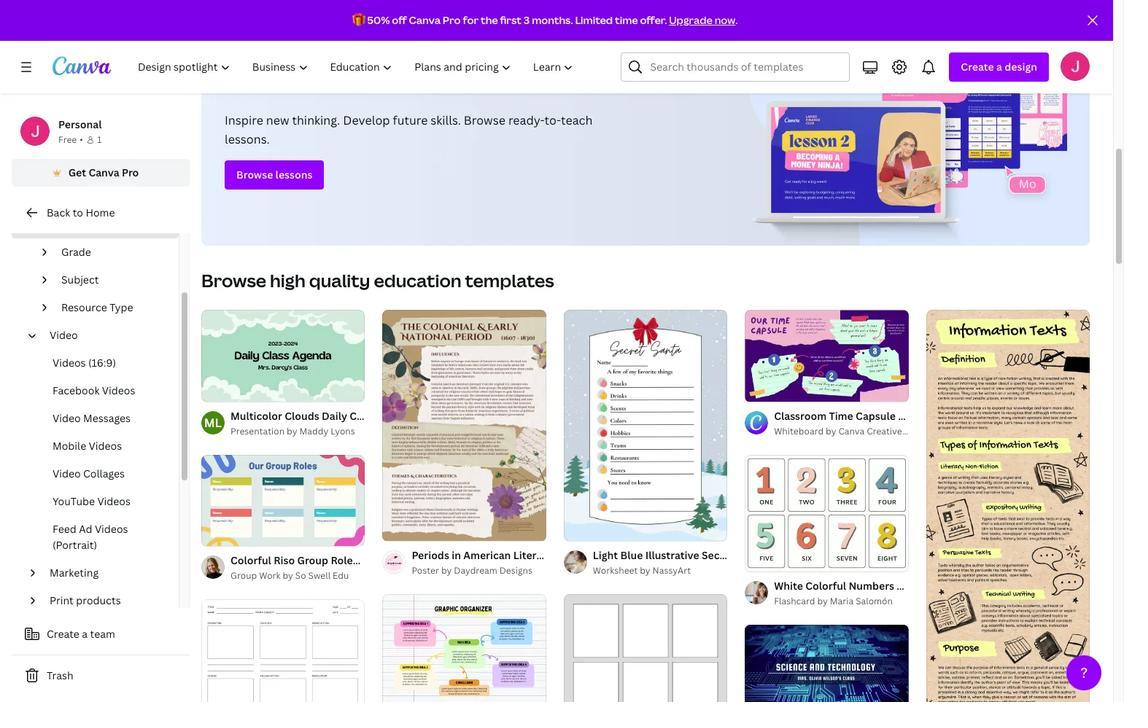 Task type: vqa. For each thing, say whether or not it's contained in the screenshot.
the right Canva
yes



Task type: describe. For each thing, give the bounding box(es) containing it.
time
[[615, 13, 638, 27]]

thinking.
[[292, 112, 340, 128]]

resource
[[61, 301, 107, 314]]

videos up facebook
[[53, 356, 86, 370]]

high
[[270, 268, 306, 293]]

top level navigation element
[[128, 53, 586, 82]]

limited
[[575, 13, 613, 27]]

trash link
[[12, 662, 190, 691]]

lyons
[[331, 425, 355, 437]]

multicolor clouds daily class agenda template link
[[231, 408, 464, 424]]

colorful riso group roles collaborative contract link
[[231, 553, 474, 569]]

1 of 3
[[755, 555, 779, 565]]

of for multicolor clouds daily class agenda template
[[218, 386, 229, 396]]

ready-
[[508, 112, 545, 128]]

by inside worksheet by nassyart link
[[640, 565, 651, 577]]

future skills image
[[740, 12, 1090, 246]]

20
[[947, 579, 960, 593]]

future
[[393, 112, 428, 128]]

to
[[73, 206, 83, 220]]

white colorful numbers from 1 to 20 flashcards image
[[745, 456, 909, 572]]

get canva pro button
[[12, 159, 190, 187]]

resource type
[[61, 301, 133, 314]]

multicolor clouds daily class agenda template presentation by maddy lyons
[[231, 409, 464, 437]]

1 for 1 of 11
[[212, 386, 216, 396]]

0 vertical spatial group
[[297, 554, 328, 568]]

1 for 1 of 3
[[755, 555, 759, 565]]

videos for mobile videos
[[89, 439, 122, 453]]

grade
[[61, 245, 91, 259]]

so
[[295, 570, 306, 582]]

1 of 3 link
[[745, 455, 909, 572]]

canva inside button
[[89, 166, 119, 179]]

swell
[[308, 570, 331, 582]]

by inside multicolor clouds daily class agenda template presentation by maddy lyons
[[287, 425, 297, 437]]

browse for lessons
[[236, 168, 273, 182]]

back
[[47, 206, 70, 220]]

lessons.
[[225, 131, 270, 147]]

presentation
[[231, 425, 285, 437]]

marketing
[[50, 566, 99, 580]]

james peterson image
[[1061, 52, 1090, 81]]

templates
[[465, 268, 554, 293]]

browse high quality education templates
[[201, 268, 554, 293]]

colorful playful creative main idea graphic organizer image
[[383, 595, 546, 703]]

blank simple 6 panel storyboard image
[[201, 600, 365, 703]]

personal
[[58, 117, 102, 131]]

education
[[50, 217, 99, 231]]

youtube videos link
[[23, 488, 179, 516]]

colorful riso group roles collaborative contract group work by so swell edu
[[231, 554, 474, 582]]

0 vertical spatial canva
[[409, 13, 441, 27]]

🎁
[[352, 13, 365, 27]]

first
[[500, 13, 522, 27]]

develop
[[343, 112, 390, 128]]

create a team
[[47, 627, 115, 641]]

video messages link
[[23, 405, 179, 433]]

a for design
[[997, 60, 1002, 74]]

create for create a design
[[961, 60, 994, 74]]

free
[[58, 134, 77, 146]]

white
[[774, 579, 803, 593]]

of for white colorful numbers from 1 to 20 flashcards
[[762, 555, 772, 565]]

periods in american literature english poster series in brown vintage scrapbook style image
[[383, 310, 546, 542]]

quality
[[309, 268, 370, 293]]

by inside white colorful numbers from 1 to 20 flashcards flashcard by maria salomón
[[817, 595, 828, 607]]

mobile videos link
[[23, 433, 179, 460]]

to
[[933, 579, 945, 593]]

collages
[[83, 467, 125, 481]]

the
[[481, 13, 498, 27]]

from
[[897, 579, 923, 593]]

whiteboard by canva creative studio
[[774, 426, 932, 438]]

(16:9)
[[88, 356, 116, 370]]

white colorful numbers from 1 to 20 flashcards link
[[774, 578, 1016, 594]]

upgrade now button
[[669, 13, 735, 27]]

5
[[412, 525, 417, 535]]

maddy lyons element
[[201, 411, 225, 435]]

0 vertical spatial pro
[[443, 13, 461, 27]]

group work by so swell edu link
[[231, 569, 365, 584]]

video messages
[[53, 411, 131, 425]]

white colorful numbers from 1 to 20 flashcards flashcard by maria salomón
[[774, 579, 1016, 607]]

information texts in english infographic natural fluro cardboard doodle style image
[[926, 310, 1090, 703]]

1 of 11
[[212, 386, 239, 396]]

class
[[350, 409, 376, 423]]

feed ad videos (portrait)
[[53, 522, 128, 552]]

classroom time capsule whiteboard in violet pastel pink mint green style image
[[745, 310, 909, 402]]

get canva pro
[[68, 166, 139, 179]]

salomón
[[856, 595, 893, 607]]

whiteboard
[[774, 426, 824, 438]]

whiteboard by canva creative studio link
[[774, 425, 932, 439]]

colorful inside colorful riso group roles collaborative contract group work by so swell edu
[[231, 554, 271, 568]]

print products link
[[44, 587, 170, 615]]

mobile videos
[[53, 439, 122, 453]]

products
[[76, 594, 121, 608]]



Task type: locate. For each thing, give the bounding box(es) containing it.
teach
[[561, 112, 593, 128]]

resource type button
[[55, 294, 170, 322]]

ad
[[79, 522, 92, 536]]

upgrade
[[669, 13, 713, 27]]

by inside whiteboard by canva creative studio link
[[826, 426, 836, 438]]

team
[[90, 627, 115, 641]]

free •
[[58, 134, 83, 146]]

colorful
[[231, 554, 271, 568], [806, 579, 846, 593]]

worksheet by nassyart
[[593, 565, 691, 577]]

canva right off
[[409, 13, 441, 27]]

youtube videos
[[53, 495, 131, 508]]

1 vertical spatial video
[[53, 411, 81, 425]]

by right whiteboard
[[826, 426, 836, 438]]

a left design
[[997, 60, 1002, 74]]

2 horizontal spatial canva
[[839, 426, 865, 438]]

poster
[[412, 565, 439, 577]]

0 horizontal spatial a
[[82, 627, 88, 641]]

1 for 1 of 5
[[393, 525, 397, 535]]

3 up white
[[775, 555, 779, 565]]

videos up the messages on the bottom left of the page
[[102, 384, 135, 398]]

roles
[[331, 554, 358, 568]]

video for video messages
[[53, 411, 81, 425]]

video down mobile on the left of page
[[53, 467, 81, 481]]

1 horizontal spatial colorful
[[806, 579, 846, 593]]

worksheet
[[593, 565, 638, 577]]

browse left high
[[201, 268, 266, 293]]

back to home link
[[12, 198, 190, 228]]

2 vertical spatial canva
[[839, 426, 865, 438]]

blank 6 panel grid comic strip image
[[564, 595, 727, 703]]

create for create a team
[[47, 627, 79, 641]]

1 of 2 link
[[201, 455, 365, 547]]

by down clouds
[[287, 425, 297, 437]]

1 horizontal spatial 3
[[775, 555, 779, 565]]

back to home
[[47, 206, 115, 220]]

Search search field
[[650, 53, 841, 81]]

subject
[[61, 273, 99, 287]]

collaborative
[[360, 554, 428, 568]]

canva right get
[[89, 166, 119, 179]]

group up swell
[[297, 554, 328, 568]]

1 vertical spatial create
[[47, 627, 79, 641]]

inspire new thinking. develop future skills. browse ready-to-teach lessons.
[[225, 112, 593, 147]]

type
[[110, 301, 133, 314]]

1 of 5 link
[[383, 310, 546, 542]]

video inside "video messages" link
[[53, 411, 81, 425]]

0 horizontal spatial create
[[47, 627, 79, 641]]

video inside video link
[[50, 328, 78, 342]]

youtube
[[53, 495, 95, 508]]

trash
[[47, 669, 73, 683]]

3
[[524, 13, 530, 27], [775, 555, 779, 565]]

grade button
[[55, 239, 170, 266]]

1 horizontal spatial pro
[[443, 13, 461, 27]]

subject button
[[55, 266, 170, 294]]

video collages link
[[23, 460, 179, 488]]

videos right ad
[[95, 522, 128, 536]]

browse for high
[[201, 268, 266, 293]]

1 vertical spatial pro
[[122, 166, 139, 179]]

None search field
[[621, 53, 850, 82]]

1
[[97, 134, 102, 146], [212, 386, 216, 396], [393, 525, 397, 535], [212, 530, 216, 540], [755, 555, 759, 565], [925, 579, 930, 593]]

a for team
[[82, 627, 88, 641]]

video collages
[[53, 467, 125, 481]]

1 for 1
[[97, 134, 102, 146]]

11
[[231, 386, 239, 396]]

agenda
[[378, 409, 416, 423]]

flashcard by maria salomón link
[[774, 594, 909, 609]]

browse inside inspire new thinking. develop future skills. browse ready-to-teach lessons.
[[464, 112, 506, 128]]

0 vertical spatial create
[[961, 60, 994, 74]]

2 vertical spatial browse
[[201, 268, 266, 293]]

maddy lyons image
[[201, 411, 225, 435]]

1 vertical spatial canva
[[89, 166, 119, 179]]

1 horizontal spatial a
[[997, 60, 1002, 74]]

get
[[68, 166, 86, 179]]

facebook videos
[[53, 384, 135, 398]]

create inside create a team button
[[47, 627, 79, 641]]

1 vertical spatial 3
[[775, 555, 779, 565]]

browse down lessons.
[[236, 168, 273, 182]]

video up mobile on the left of page
[[53, 411, 81, 425]]

education
[[374, 268, 462, 293]]

mobile
[[53, 439, 86, 453]]

multicolor
[[231, 409, 282, 423]]

1 inside white colorful numbers from 1 to 20 flashcards flashcard by maria salomón
[[925, 579, 930, 593]]

presentation by maddy lyons link
[[231, 424, 365, 439]]

for
[[463, 13, 479, 27]]

creative
[[867, 426, 902, 438]]

daydream
[[454, 565, 497, 577]]

skills
[[307, 68, 363, 99]]

browse right skills.
[[464, 112, 506, 128]]

clouds
[[285, 409, 319, 423]]

0 vertical spatial colorful
[[231, 554, 271, 568]]

studio
[[904, 426, 932, 438]]

a
[[997, 60, 1002, 74], [82, 627, 88, 641]]

1 vertical spatial group
[[231, 570, 257, 582]]

create a team button
[[12, 620, 190, 649]]

pro up back to home link
[[122, 166, 139, 179]]

0 horizontal spatial 3
[[524, 13, 530, 27]]

a inside "create a design" dropdown button
[[997, 60, 1002, 74]]

colorful up 'flashcard by maria salomón' link
[[806, 579, 846, 593]]

pro inside the 'get canva pro' button
[[122, 166, 139, 179]]

group left work
[[231, 570, 257, 582]]

create down print
[[47, 627, 79, 641]]

videos (16:9) link
[[23, 349, 179, 377]]

0 vertical spatial video
[[50, 328, 78, 342]]

print
[[50, 594, 74, 608]]

colorful up work
[[231, 554, 271, 568]]

create inside "create a design" dropdown button
[[961, 60, 994, 74]]

new
[[266, 112, 289, 128]]

pro left for
[[443, 13, 461, 27]]

future skills
[[225, 68, 363, 99]]

print products
[[50, 594, 121, 608]]

off
[[392, 13, 407, 27]]

create left design
[[961, 60, 994, 74]]

2
[[231, 530, 235, 540]]

colorful riso group roles collaborative contract image
[[201, 455, 365, 547]]

videos
[[53, 356, 86, 370], [102, 384, 135, 398], [89, 439, 122, 453], [97, 495, 131, 508], [95, 522, 128, 536]]

a inside create a team button
[[82, 627, 88, 641]]

home
[[86, 206, 115, 220]]

create a design button
[[949, 53, 1049, 82]]

canva left creative
[[839, 426, 865, 438]]

50%
[[367, 13, 390, 27]]

3 right first
[[524, 13, 530, 27]]

by left the maria
[[817, 595, 828, 607]]

videos for facebook videos
[[102, 384, 135, 398]]

by right the poster
[[441, 565, 452, 577]]

1 of 2
[[212, 530, 235, 540]]

1 horizontal spatial group
[[297, 554, 328, 568]]

1 vertical spatial colorful
[[806, 579, 846, 593]]

1 for 1 of 2
[[212, 530, 216, 540]]

(portrait)
[[53, 538, 97, 552]]

videos inside feed ad videos (portrait)
[[95, 522, 128, 536]]

•
[[80, 134, 83, 146]]

future
[[225, 68, 302, 99]]

poster by daydream designs link
[[412, 564, 546, 579]]

marketing link
[[44, 560, 170, 587]]

work
[[259, 570, 281, 582]]

nassyart
[[653, 565, 691, 577]]

by inside poster by daydream designs link
[[441, 565, 452, 577]]

by inside colorful riso group roles collaborative contract group work by so swell edu
[[283, 570, 293, 582]]

0 vertical spatial 3
[[524, 13, 530, 27]]

video for video collages
[[53, 467, 81, 481]]

0 horizontal spatial group
[[231, 570, 257, 582]]

offer.
[[640, 13, 667, 27]]

a left the team
[[82, 627, 88, 641]]

1 vertical spatial a
[[82, 627, 88, 641]]

edu
[[333, 570, 349, 582]]

2 vertical spatial video
[[53, 467, 81, 481]]

1 horizontal spatial canva
[[409, 13, 441, 27]]

maria
[[830, 595, 854, 607]]

colorful inside white colorful numbers from 1 to 20 flashcards flashcard by maria salomón
[[806, 579, 846, 593]]

0 vertical spatial a
[[997, 60, 1002, 74]]

video inside video collages link
[[53, 467, 81, 481]]

months.
[[532, 13, 573, 27]]

1 horizontal spatial create
[[961, 60, 994, 74]]

0 horizontal spatial colorful
[[231, 554, 271, 568]]

contract
[[430, 554, 474, 568]]

0 horizontal spatial canva
[[89, 166, 119, 179]]

facebook
[[53, 384, 100, 398]]

videos down "video messages" link
[[89, 439, 122, 453]]

video down resource
[[50, 328, 78, 342]]

by left so
[[283, 570, 293, 582]]

of for colorful riso group roles collaborative contract
[[218, 530, 229, 540]]

video link
[[44, 322, 170, 349]]

videos down collages
[[97, 495, 131, 508]]

multicolor clouds daily class agenda template image
[[201, 310, 365, 402]]

by left 'nassyart' on the right bottom
[[640, 565, 651, 577]]

0 vertical spatial browse
[[464, 112, 506, 128]]

poster by daydream designs
[[412, 565, 532, 577]]

light blue illustrative secret santa questionnaire worksheet image
[[564, 310, 727, 542]]

1 vertical spatial browse
[[236, 168, 273, 182]]

canva
[[409, 13, 441, 27], [89, 166, 119, 179], [839, 426, 865, 438]]

video for video
[[50, 328, 78, 342]]

videos for youtube videos
[[97, 495, 131, 508]]

browse lessons
[[236, 168, 313, 182]]

create a design
[[961, 60, 1037, 74]]

1 of 11 link
[[201, 310, 365, 402]]

0 horizontal spatial pro
[[122, 166, 139, 179]]

worksheet by nassyart link
[[593, 564, 727, 579]]



